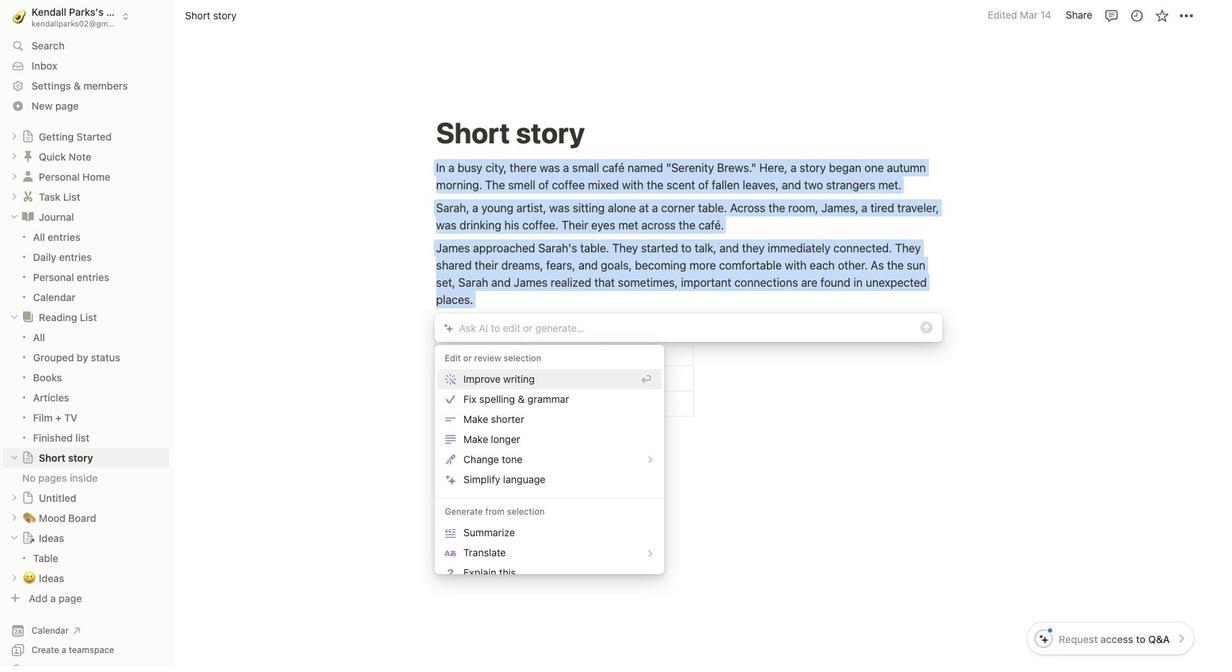 Task type: describe. For each thing, give the bounding box(es) containing it.
1 open image from the top
[[10, 152, 19, 161]]

2 open image from the top
[[10, 172, 19, 181]]

1 group from the top
[[0, 227, 172, 307]]

open image for 🎨 image
[[10, 514, 19, 523]]

open image for 😀 image on the left of the page
[[10, 574, 19, 583]]

change page icon image for close image
[[21, 310, 35, 325]]

2 group from the top
[[0, 328, 172, 448]]

change page icon image for second open icon from the top of the page
[[21, 170, 35, 184]]

send to ai image
[[920, 321, 935, 335]]

1 open image from the top
[[10, 132, 19, 141]]

4 open image from the top
[[10, 494, 19, 503]]

updates image
[[1130, 8, 1145, 23]]

close image
[[10, 313, 19, 322]]

🥑 image
[[12, 7, 26, 25]]

Ask AI to edit or generate… text field
[[459, 320, 914, 336]]

3 close image from the top
[[10, 534, 19, 543]]



Task type: locate. For each thing, give the bounding box(es) containing it.
0 vertical spatial open image
[[10, 152, 19, 161]]

change page icon image for first open icon from the top
[[22, 130, 34, 143]]

3 open image from the top
[[10, 193, 19, 201]]

2 vertical spatial close image
[[10, 534, 19, 543]]

0 vertical spatial close image
[[10, 213, 19, 221]]

open image
[[10, 152, 19, 161], [10, 514, 19, 523], [10, 574, 19, 583]]

open image
[[10, 132, 19, 141], [10, 172, 19, 181], [10, 193, 19, 201], [10, 494, 19, 503]]

3 open image from the top
[[10, 574, 19, 583]]

🎨 image
[[23, 510, 36, 526]]

1 vertical spatial close image
[[10, 454, 19, 462]]

change page icon image for third close icon from the bottom
[[21, 210, 35, 224]]

😀 image
[[23, 570, 36, 587]]

change page icon image for 2nd close icon from the top
[[22, 452, 34, 465]]

1 vertical spatial group
[[0, 328, 172, 448]]

menu
[[435, 345, 665, 667]]

close image
[[10, 213, 19, 221], [10, 454, 19, 462], [10, 534, 19, 543]]

change page icon image for 2nd open icon from the bottom
[[21, 190, 35, 204]]

0 vertical spatial group
[[0, 227, 172, 307]]

change page icon image for third open image from the bottom
[[21, 150, 35, 164]]

group
[[0, 227, 172, 307], [0, 328, 172, 448]]

2 open image from the top
[[10, 514, 19, 523]]

change page icon image
[[22, 130, 34, 143], [21, 150, 35, 164], [21, 170, 35, 184], [21, 190, 35, 204], [21, 210, 35, 224], [21, 310, 35, 325], [22, 452, 34, 465], [22, 492, 34, 505], [22, 532, 34, 545]]

2 vertical spatial open image
[[10, 574, 19, 583]]

comments image
[[1105, 8, 1119, 23]]

favorite image
[[1155, 8, 1170, 23]]

change page icon image for first open icon from the bottom
[[22, 492, 34, 505]]

2 close image from the top
[[10, 454, 19, 462]]

1 vertical spatial open image
[[10, 514, 19, 523]]

1 close image from the top
[[10, 213, 19, 221]]



Task type: vqa. For each thing, say whether or not it's contained in the screenshot.
fifth tab from left
no



